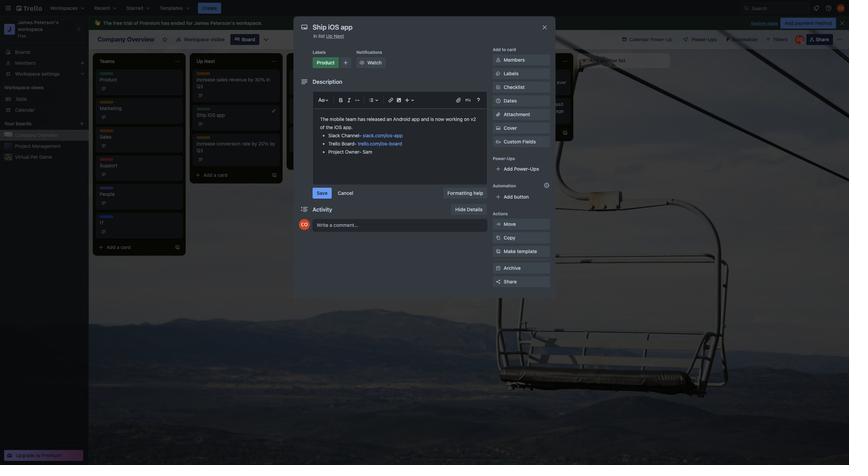 Task type: describe. For each thing, give the bounding box(es) containing it.
up next link
[[326, 33, 344, 39]]

0 horizontal spatial automation
[[493, 184, 516, 189]]

ios inside product ship ios app
[[208, 112, 215, 118]]

oct 18, 2022
[[302, 86, 327, 91]]

page
[[553, 108, 564, 114]]

calendar for calendar
[[15, 107, 35, 113]]

copy link
[[493, 233, 550, 244]]

j link
[[4, 24, 15, 35]]

custom
[[504, 139, 521, 145]]

bravo to tom for answering the most customer support emails ever received in one day! link
[[487, 72, 567, 93]]

Search field
[[750, 3, 809, 13]]

0 horizontal spatial members link
[[0, 58, 89, 69]]

Write a comment text field
[[313, 219, 487, 232]]

owner-
[[345, 149, 361, 155]]

template
[[517, 249, 537, 255]]

color: yellow, title: "marketing" element for social media campaign
[[390, 101, 410, 106]]

mobile
[[330, 116, 344, 122]]

banner containing 👋
[[89, 16, 849, 30]]

new
[[525, 108, 534, 114]]

hide details link
[[451, 204, 487, 215]]

watch
[[367, 60, 382, 66]]

by for 30%
[[248, 77, 253, 83]]

your
[[4, 121, 15, 127]]

20%
[[258, 141, 269, 147]]

bold ⌘b image
[[337, 96, 345, 104]]

in inside bravo to tom for answering the most customer support emails ever received in one day!
[[507, 86, 511, 92]]

add another list button
[[577, 53, 670, 68]]

Board name text field
[[94, 34, 158, 45]]

app.
[[343, 125, 353, 130]]

add board image
[[79, 121, 85, 127]]

product for product marketing brand guidelines
[[294, 101, 309, 106]]

support inside bravo to tom for answering the most customer support emails ever received in one day!
[[522, 80, 540, 85]]

ship ios app link
[[197, 112, 276, 119]]

q3 for increase sales revenue by 30% in q3
[[197, 84, 203, 89]]

product for product product
[[100, 72, 115, 77]]

1 horizontal spatial james
[[194, 20, 209, 26]]

the inside the mobile team has released an android app and is now working on v2 of the ios app. slack channel- slack.com/ios-app trello board- trello.com/ios-board project owner- sam
[[320, 116, 328, 122]]

power- inside add power-ups link
[[514, 166, 530, 172]]

power- inside power-ups "button"
[[692, 37, 708, 42]]

help
[[408, 134, 418, 140]]

project management
[[15, 143, 61, 149]]

sales increase sales revenue by 30% in q3
[[197, 72, 270, 89]]

oct for brand
[[302, 115, 309, 120]]

20, for aug
[[407, 143, 413, 148]]

text styles image
[[317, 96, 326, 104]]

1 horizontal spatial peterson's
[[210, 20, 235, 26]]

social media campaign link
[[390, 105, 470, 112]]

power-ups inside power-ups "button"
[[692, 37, 717, 42]]

Mar 20, 2022 checkbox
[[390, 85, 427, 93]]

ship
[[197, 112, 206, 118]]

trello
[[328, 141, 340, 147]]

filters button
[[763, 34, 790, 45]]

color: red, title: "support" element for support
[[100, 158, 116, 163]]

channel-
[[341, 133, 361, 139]]

0 vertical spatial christina overa (christinaovera) image
[[837, 4, 845, 12]]

increase conversion rate by 20% by q3 link
[[197, 141, 276, 154]]

another
[[600, 58, 618, 63]]

save
[[317, 190, 328, 196]]

workspace for workspace views
[[4, 85, 30, 90]]

calendar link
[[15, 107, 85, 114]]

the inside bravo to tom for answering the most customer support emails ever received in one day!
[[549, 73, 556, 79]]

increase for increase sales revenue by 30% in q3
[[197, 77, 215, 83]]

marketing for increase conversion rate by 20% by q3
[[197, 137, 216, 142]]

to for card
[[502, 47, 506, 52]]

make template
[[504, 249, 537, 255]]

2 horizontal spatial app
[[412, 116, 420, 122]]

5
[[449, 86, 452, 91]]

cover
[[504, 125, 517, 131]]

1 horizontal spatial share button
[[806, 34, 833, 45]]

in inside sales increase sales revenue by 30% in q3
[[266, 77, 270, 83]]

/
[[448, 86, 449, 91]]

marketing link
[[100, 105, 179, 112]]

rate
[[242, 141, 251, 147]]

add a card up custom on the top right
[[494, 130, 518, 136]]

marketing for marketing
[[100, 101, 119, 106]]

it for develop
[[294, 72, 297, 77]]

sam
[[363, 149, 372, 155]]

1 horizontal spatial app
[[394, 133, 403, 139]]

marketing inside product marketing brand guidelines
[[309, 101, 328, 106]]

support up color: purple, title: "people" element
[[100, 163, 117, 169]]

to for premium
[[36, 453, 41, 459]]

the inside banner
[[103, 20, 112, 26]]

visible
[[210, 37, 225, 42]]

archive
[[504, 266, 521, 271]]

image image
[[395, 96, 403, 104]]

j
[[8, 25, 11, 33]]

add inside add button button
[[504, 194, 513, 200]]

edit card image
[[271, 108, 276, 114]]

color: yellow, title: "marketing" element for increase conversion rate by 20% by q3
[[197, 137, 216, 142]]

17,
[[310, 115, 315, 120]]

create
[[202, 5, 217, 11]]

hide details
[[455, 207, 483, 213]]

help
[[474, 190, 483, 196]]

day!
[[522, 86, 531, 92]]

0 horizontal spatial labels
[[313, 50, 326, 55]]

project inside the mobile team has released an android app and is now working on v2 of the ios app. slack channel- slack.com/ios-app trello board- trello.com/ios-board project owner- sam
[[328, 149, 344, 155]]

overview inside company overview text field
[[127, 36, 155, 43]]

customize views image
[[263, 36, 270, 43]]

pet
[[31, 154, 38, 160]]

product link
[[100, 76, 179, 83]]

wave image
[[94, 20, 100, 26]]

for for bravo to tom for answering the most customer support emails ever received in one day!
[[518, 73, 524, 79]]

sales sales
[[100, 130, 112, 140]]

description
[[313, 79, 342, 85]]

1 vertical spatial christina overa (christinaovera) image
[[795, 35, 804, 44]]

0 horizontal spatial has
[[161, 20, 169, 26]]

automation button
[[722, 34, 762, 45]]

Nov 24, 2022 checkbox
[[294, 142, 330, 150]]

automation inside button
[[732, 37, 758, 42]]

engineering
[[313, 77, 339, 83]]

add inside add power-ups link
[[504, 166, 513, 172]]

free
[[113, 20, 122, 26]]

1 horizontal spatial share
[[816, 37, 829, 42]]

👋 the free trial of premium has ended for james peterson's workspace .
[[94, 20, 263, 26]]

product for product ship ios app
[[197, 108, 212, 113]]

people inside people people
[[100, 187, 113, 192]]

star or unstar board image
[[162, 37, 168, 42]]

explore
[[751, 21, 766, 26]]

add to card
[[493, 47, 516, 52]]

support inside support support
[[100, 158, 116, 163]]

guidelines
[[308, 105, 331, 111]]

in list up next
[[313, 33, 344, 39]]

calendar power-up
[[629, 37, 672, 42]]

bravo for customer
[[487, 73, 500, 79]]

taking
[[531, 101, 544, 107]]

labels link
[[493, 68, 550, 79]]

one
[[513, 86, 521, 92]]

revenue
[[229, 77, 247, 83]]

2 vertical spatial christina overa (christinaovera) image
[[299, 219, 310, 230]]

24,
[[310, 143, 317, 148]]

marketing social media campaign
[[390, 101, 442, 111]]

v2
[[471, 116, 476, 122]]

23,
[[407, 115, 413, 120]]

2 people from the top
[[100, 191, 115, 197]]

formatting
[[448, 190, 472, 196]]

and inside the mobile team has released an android app and is now working on v2 of the ios app. slack channel- slack.com/ios-app trello board- trello.com/ios-board project owner- sam
[[421, 116, 429, 122]]

2 horizontal spatial create from template… image
[[562, 130, 568, 136]]

sales
[[217, 77, 228, 83]]

marketing for social media campaign
[[390, 101, 410, 106]]

0 horizontal spatial share button
[[493, 277, 550, 288]]

color: orange, title: "sales" element for sales
[[100, 130, 113, 135]]

for for bravo to lauren for taking the lead and finishing the new landing page design!
[[523, 101, 529, 107]]

james inside james peterson's workspace free
[[18, 19, 33, 25]]

Mar 23, 2022 checkbox
[[390, 113, 427, 122]]

sm image for copy
[[495, 235, 502, 242]]

upgrade
[[16, 453, 35, 459]]

on
[[464, 116, 470, 122]]

1 horizontal spatial workspace
[[236, 20, 261, 26]]

nov
[[302, 143, 309, 148]]

calendar power-up link
[[618, 34, 677, 45]]

Main content area, start typing to enter text. text field
[[320, 115, 480, 169]]

next
[[334, 33, 344, 39]]

1 horizontal spatial in
[[313, 33, 317, 39]]

2022 inside the 'nov 24, 2022' checkbox
[[318, 143, 328, 148]]

data
[[315, 134, 325, 140]]

color: yellow, title: "marketing" element for analytics data
[[294, 130, 313, 135]]

30%
[[255, 77, 265, 83]]

payment
[[795, 20, 814, 26]]

calendar for calendar power-up
[[629, 37, 649, 42]]

custom fields
[[504, 139, 536, 145]]

show menu image
[[837, 36, 843, 43]]

2022 for blog
[[317, 86, 327, 91]]

is
[[431, 116, 434, 122]]

make template link
[[493, 246, 550, 257]]

1 vertical spatial power-ups
[[493, 156, 515, 161]]

company overview link
[[15, 132, 85, 139]]

Oct 17, 2022 checkbox
[[294, 113, 328, 122]]

trello.com/ios-board link
[[358, 141, 402, 147]]

0 vertical spatial for
[[186, 20, 193, 26]]

add inside button
[[785, 20, 794, 26]]

members for members link to the left
[[15, 60, 36, 66]]

mar for mar 23, 2022
[[399, 115, 406, 120]]

color: blue, title: "it" element for develop
[[294, 72, 307, 77]]

product product
[[100, 72, 117, 83]]

0 horizontal spatial project
[[15, 143, 31, 149]]

0 horizontal spatial ups
[[507, 156, 515, 161]]

dates
[[504, 98, 517, 104]]

the inside the mobile team has released an android app and is now working on v2 of the ios app. slack channel- slack.com/ios-app trello board- trello.com/ios-board project owner- sam
[[326, 125, 333, 130]]



Task type: vqa. For each thing, say whether or not it's contained in the screenshot.


Task type: locate. For each thing, give the bounding box(es) containing it.
conversion
[[217, 141, 241, 147]]

sm image down design!
[[495, 125, 502, 132]]

labels up customer
[[504, 71, 519, 76]]

2 horizontal spatial ups
[[708, 37, 717, 42]]

list inside add another list button
[[619, 58, 626, 63]]

app inside product ship ios app
[[217, 112, 225, 118]]

color: green, title: "product" element
[[313, 57, 339, 68], [100, 72, 115, 77], [294, 101, 309, 106], [197, 108, 212, 113]]

1 q3 from the top
[[197, 84, 203, 89]]

card down increase conversion rate by 20% by q3 link at top
[[218, 172, 228, 178]]

oct inside checkbox
[[302, 115, 309, 120]]

0 vertical spatial color: red, title: "support" element
[[390, 130, 406, 135]]

1 vertical spatial create from template… image
[[272, 173, 277, 178]]

0 vertical spatial the
[[103, 20, 112, 26]]

bravo up most
[[487, 73, 500, 79]]

color: blue, title: "it" element down people people on the top left of page
[[100, 216, 113, 221]]

1 vertical spatial color: red, title: "support" element
[[100, 158, 116, 163]]

the down lauren
[[517, 108, 524, 114]]

table link
[[15, 96, 85, 103]]

analytics data link
[[294, 134, 373, 141]]

None text field
[[309, 21, 534, 33]]

1 vertical spatial oct
[[302, 115, 309, 120]]

card for add a card button under trello
[[315, 159, 325, 165]]

company overview inside text field
[[98, 36, 155, 43]]

2 oct from the top
[[302, 115, 309, 120]]

1 horizontal spatial labels
[[504, 71, 519, 76]]

brand
[[294, 105, 307, 111]]

0 horizontal spatial ios
[[208, 112, 215, 118]]

peterson's up visible
[[210, 20, 235, 26]]

premium right trial
[[140, 20, 160, 26]]

0 horizontal spatial share
[[504, 279, 517, 285]]

sm image inside copy link
[[495, 235, 502, 242]]

editor toolbar toolbar
[[316, 95, 484, 106]]

it for it
[[100, 216, 103, 221]]

0 vertical spatial ios
[[208, 112, 215, 118]]

0 horizontal spatial color: orange, title: "sales" element
[[100, 130, 113, 135]]

app down 'media'
[[412, 116, 420, 122]]

increase left conversion
[[197, 141, 215, 147]]

add a card down the 'nov 24, 2022' checkbox
[[300, 159, 325, 165]]

attachment button
[[493, 109, 550, 120]]

workspace up table
[[4, 85, 30, 90]]

1 horizontal spatial automation
[[732, 37, 758, 42]]

overview down trial
[[127, 36, 155, 43]]

project down trello
[[328, 149, 344, 155]]

3 sm image from the top
[[495, 235, 502, 242]]

mar inside option
[[399, 115, 406, 120]]

1 vertical spatial company overview
[[15, 132, 58, 138]]

.
[[261, 20, 263, 26]]

sm image
[[495, 57, 502, 63], [359, 59, 365, 66], [495, 70, 502, 77], [495, 221, 502, 228], [495, 248, 502, 255], [495, 265, 502, 272]]

blog
[[340, 77, 350, 83]]

bravo inside bravo to tom for answering the most customer support emails ever received in one day!
[[487, 73, 500, 79]]

1 vertical spatial color: orange, title: "sales" element
[[100, 130, 113, 135]]

peterson's up boards link
[[34, 19, 59, 25]]

sm image inside checklist "link"
[[495, 84, 502, 91]]

product inside product marketing brand guidelines
[[294, 101, 309, 106]]

custom fields button
[[493, 139, 550, 145]]

color: red, title: "support" element down the sales sales
[[100, 158, 116, 163]]

product for product
[[317, 60, 335, 66]]

sm image for members
[[495, 57, 502, 63]]

it inside it it
[[100, 216, 103, 221]]

mar
[[399, 86, 406, 91], [399, 115, 406, 120]]

0 vertical spatial 20,
[[407, 86, 413, 91]]

1 horizontal spatial company overview
[[98, 36, 155, 43]]

color: yellow, title: "marketing" element
[[100, 101, 119, 106], [309, 101, 328, 106], [390, 101, 410, 106], [294, 130, 313, 135], [197, 137, 216, 142]]

the up emails at top
[[549, 73, 556, 79]]

aug
[[399, 143, 406, 148]]

q3 inside marketing increase conversion rate by 20% by q3
[[197, 148, 203, 154]]

2022 inside the 'mar 23, 2022' option
[[414, 115, 424, 120]]

card for add a card button above custom fields
[[508, 130, 518, 136]]

support up day!
[[522, 80, 540, 85]]

marketing for analytics data
[[294, 130, 313, 135]]

0 vertical spatial calendar
[[629, 37, 649, 42]]

0 vertical spatial premium
[[140, 20, 160, 26]]

1 horizontal spatial color: blue, title: "it" element
[[294, 72, 307, 77]]

ups up add power-ups
[[507, 156, 515, 161]]

0 horizontal spatial power-ups
[[493, 156, 515, 161]]

app up board
[[394, 133, 403, 139]]

support up board
[[390, 130, 406, 135]]

2 mar from the top
[[399, 115, 406, 120]]

power- inside the calendar power-up link
[[651, 37, 666, 42]]

1 vertical spatial color: blue, title: "it" element
[[100, 216, 113, 221]]

color: orange, title: "sales" element
[[197, 72, 210, 77], [100, 130, 113, 135]]

2 increase from the top
[[197, 141, 215, 147]]

bravo up design!
[[487, 101, 500, 107]]

checklist link
[[493, 82, 550, 93]]

in right 30%
[[266, 77, 270, 83]]

details
[[467, 207, 483, 213]]

1 horizontal spatial premium
[[140, 20, 160, 26]]

2 sm image from the top
[[495, 125, 502, 132]]

2022 for documentation
[[415, 143, 425, 148]]

sm image left 'copy' at the bottom right of page
[[495, 235, 502, 242]]

mar left 23,
[[399, 115, 406, 120]]

2 20, from the top
[[407, 143, 413, 148]]

company inside company overview text field
[[98, 36, 126, 43]]

open information menu image
[[825, 5, 832, 12]]

free
[[18, 33, 26, 39]]

1 vertical spatial workspace
[[18, 26, 43, 32]]

actions
[[493, 212, 508, 217]]

people up it it on the top
[[100, 191, 115, 197]]

update
[[390, 134, 407, 140]]

0 horizontal spatial up
[[326, 33, 333, 39]]

people down support support
[[100, 187, 113, 192]]

more formatting image
[[353, 96, 361, 104]]

workspace visible
[[184, 37, 225, 42]]

color: blue, title: "it" element
[[294, 72, 307, 77], [100, 216, 113, 221]]

update help documentation link
[[390, 134, 470, 141]]

james up workspace visible button
[[194, 20, 209, 26]]

sales for sales
[[100, 130, 110, 135]]

1 horizontal spatial create from template… image
[[272, 173, 277, 178]]

0 vertical spatial oct
[[302, 86, 309, 91]]

boards link
[[0, 47, 89, 58]]

2 vertical spatial for
[[523, 101, 529, 107]]

1 people from the top
[[100, 187, 113, 192]]

board
[[389, 141, 402, 147]]

sm image for watch
[[359, 59, 365, 66]]

sm image left checklist
[[495, 84, 502, 91]]

most
[[487, 80, 498, 85]]

2 vertical spatial create from template… image
[[175, 245, 180, 251]]

support down the sales sales
[[100, 158, 116, 163]]

create from template… image for increase conversion rate by 20% by q3
[[272, 173, 277, 178]]

by right rate
[[252, 141, 257, 147]]

filters
[[774, 37, 788, 42]]

color: yellow, title: "marketing" element for marketing
[[100, 101, 119, 106]]

sm image for archive
[[495, 265, 502, 272]]

calendar
[[629, 37, 649, 42], [15, 107, 35, 113]]

by for 20%
[[252, 141, 257, 147]]

mar for mar 20, 2022
[[399, 86, 406, 91]]

people link
[[100, 191, 179, 198]]

2 q3 from the top
[[197, 148, 203, 154]]

sm image for move
[[495, 221, 502, 228]]

2 vertical spatial ups
[[530, 166, 539, 172]]

for up new
[[523, 101, 529, 107]]

sm image for cover
[[495, 125, 502, 132]]

landing
[[536, 108, 552, 114]]

the right 👋
[[103, 20, 112, 26]]

0 horizontal spatial the
[[103, 20, 112, 26]]

increase for increase conversion rate by 20% by q3
[[197, 141, 215, 147]]

sales down "marketing marketing"
[[100, 130, 110, 135]]

color: blue, title: "it" element up oct 18, 2022 option
[[294, 72, 307, 77]]

marketing analytics data
[[294, 130, 325, 140]]

sales inside the sales sales
[[100, 130, 110, 135]]

to up labels link
[[502, 47, 506, 52]]

1 horizontal spatial color: red, title: "support" element
[[390, 130, 406, 135]]

1 horizontal spatial ups
[[530, 166, 539, 172]]

add a card button up custom fields
[[483, 128, 560, 139]]

members link
[[493, 55, 550, 66], [0, 58, 89, 69]]

it it
[[100, 216, 104, 226]]

company overview down trial
[[98, 36, 155, 43]]

overview inside company overview link
[[37, 132, 58, 138]]

bravo
[[487, 73, 500, 79], [487, 101, 500, 107]]

ios inside the mobile team has released an android app and is now working on v2 of the ios app. slack channel- slack.com/ios-app trello board- trello.com/ios-board project owner- sam
[[334, 125, 342, 130]]

0 horizontal spatial premium
[[42, 453, 61, 459]]

sm image inside members link
[[495, 57, 502, 63]]

premium
[[140, 20, 160, 26], [42, 453, 61, 459]]

workspace inside button
[[184, 37, 209, 42]]

lauren
[[507, 101, 522, 107]]

to inside bravo to tom for answering the most customer support emails ever received in one day!
[[501, 73, 506, 79]]

2022 right 24,
[[318, 143, 328, 148]]

0 horizontal spatial list
[[318, 33, 325, 39]]

in left the up next link
[[313, 33, 317, 39]]

members down add to card
[[504, 57, 525, 63]]

it develop engineering blog
[[294, 72, 350, 83]]

0 vertical spatial in
[[313, 33, 317, 39]]

workspace
[[184, 37, 209, 42], [4, 85, 30, 90]]

1 horizontal spatial up
[[666, 37, 672, 42]]

now
[[435, 116, 444, 122]]

move link
[[493, 219, 550, 230]]

sm image down actions
[[495, 221, 502, 228]]

sales inside sales increase sales revenue by 30% in q3
[[197, 72, 207, 77]]

sm image for checklist
[[495, 84, 502, 91]]

0 horizontal spatial and
[[421, 116, 429, 122]]

card for add a card button below it link
[[121, 245, 131, 251]]

1 horizontal spatial color: orange, title: "sales" element
[[197, 72, 210, 77]]

0 vertical spatial list
[[318, 33, 325, 39]]

1 horizontal spatial the
[[320, 116, 328, 122]]

2022 inside oct 18, 2022 option
[[317, 86, 327, 91]]

0 vertical spatial company
[[98, 36, 126, 43]]

oct left 17, at the left top of the page
[[302, 115, 309, 120]]

bravo for and
[[487, 101, 500, 107]]

1 increase from the top
[[197, 77, 215, 83]]

company inside company overview link
[[15, 132, 36, 138]]

0 vertical spatial color: blue, title: "it" element
[[294, 72, 307, 77]]

ups
[[708, 37, 717, 42], [507, 156, 515, 161], [530, 166, 539, 172]]

method
[[815, 20, 832, 26]]

mar up "editor toolbar" toolbar
[[399, 86, 406, 91]]

workspace visible button
[[172, 34, 229, 45]]

mar inside checkbox
[[399, 86, 406, 91]]

sm image inside cover link
[[495, 125, 502, 132]]

notifications
[[357, 50, 382, 55]]

1 vertical spatial share
[[504, 279, 517, 285]]

1 vertical spatial ups
[[507, 156, 515, 161]]

to for tom
[[501, 73, 506, 79]]

working
[[446, 116, 463, 122]]

0 vertical spatial company overview
[[98, 36, 155, 43]]

1 oct from the top
[[302, 86, 309, 91]]

2 horizontal spatial christina overa (christinaovera) image
[[837, 4, 845, 12]]

support link
[[100, 162, 179, 169]]

sm image inside labels link
[[495, 70, 502, 77]]

color: orange, title: "sales" element down "marketing marketing"
[[100, 130, 113, 135]]

company overview up the project management
[[15, 132, 58, 138]]

to left tom
[[501, 73, 506, 79]]

open help dialog image
[[474, 96, 483, 104]]

finishing
[[497, 108, 516, 114]]

1 vertical spatial of
[[320, 125, 325, 130]]

1 vertical spatial premium
[[42, 453, 61, 459]]

up for list
[[326, 33, 333, 39]]

add a card button down trello
[[289, 156, 366, 167]]

q3 inside sales increase sales revenue by 30% in q3
[[197, 84, 203, 89]]

board link
[[230, 34, 259, 45]]

bravo to tom for answering the most customer support emails ever received in one day!
[[487, 73, 566, 92]]

workspace for workspace visible
[[184, 37, 209, 42]]

0 vertical spatial share button
[[806, 34, 833, 45]]

color: red, title: "support" element for update
[[390, 130, 406, 135]]

1 vertical spatial mar
[[399, 115, 406, 120]]

add a card down it link
[[106, 245, 131, 251]]

virtual pet game link
[[15, 154, 85, 161]]

create from template… image for sales
[[175, 245, 180, 251]]

by inside sales increase sales revenue by 30% in q3
[[248, 77, 253, 83]]

1 vertical spatial 20,
[[407, 143, 413, 148]]

released
[[367, 116, 385, 122]]

workspace up "board"
[[236, 20, 261, 26]]

0 horizontal spatial members
[[15, 60, 36, 66]]

game
[[39, 154, 52, 160]]

card
[[507, 47, 516, 52], [508, 130, 518, 136], [315, 159, 325, 165], [218, 172, 228, 178], [121, 245, 131, 251]]

has left ended
[[161, 20, 169, 26]]

sm image inside move link
[[495, 221, 502, 228]]

table
[[15, 96, 27, 102]]

labels down in list up next
[[313, 50, 326, 55]]

add a card button down increase conversion rate by 20% by q3 link at top
[[192, 170, 269, 181]]

workspace inside james peterson's workspace free
[[18, 26, 43, 32]]

project
[[15, 143, 31, 149], [328, 149, 344, 155]]

workspace left visible
[[184, 37, 209, 42]]

0 vertical spatial power-ups
[[692, 37, 717, 42]]

for inside the bravo to lauren for taking the lead and finishing the new landing page design!
[[523, 101, 529, 107]]

0 vertical spatial bravo
[[487, 73, 500, 79]]

0 vertical spatial automation
[[732, 37, 758, 42]]

0 horizontal spatial workspace
[[18, 26, 43, 32]]

0 horizontal spatial color: blue, title: "it" element
[[100, 216, 113, 221]]

sm image inside watch button
[[359, 59, 365, 66]]

increase inside marketing increase conversion rate by 20% by q3
[[197, 141, 215, 147]]

product inside product product
[[100, 72, 115, 77]]

0 vertical spatial of
[[134, 20, 138, 26]]

increase
[[197, 77, 215, 83], [197, 141, 215, 147]]

product inside product ship ios app
[[197, 108, 212, 113]]

color: red, title: "support" element
[[390, 130, 406, 135], [100, 158, 116, 163]]

color: purple, title: "people" element
[[100, 187, 113, 192]]

bravo inside the bravo to lauren for taking the lead and finishing the new landing page design!
[[487, 101, 500, 107]]

1 horizontal spatial overview
[[127, 36, 155, 43]]

primary element
[[0, 0, 849, 16]]

up left next
[[326, 33, 333, 39]]

company down free
[[98, 36, 126, 43]]

0 horizontal spatial calendar
[[15, 107, 35, 113]]

sm image for make template
[[495, 248, 502, 255]]

calendar up add another list button in the right of the page
[[629, 37, 649, 42]]

for inside bravo to tom for answering the most customer support emails ever received in one day!
[[518, 73, 524, 79]]

your boards with 3 items element
[[4, 120, 69, 128]]

virtual pet game
[[15, 154, 52, 160]]

upgrade to premium link
[[4, 451, 83, 462]]

oct for engineering
[[302, 86, 309, 91]]

james peterson's workspace link
[[18, 19, 60, 32]]

18,
[[310, 86, 315, 91]]

by
[[248, 77, 253, 83], [252, 141, 257, 147], [270, 141, 275, 147]]

board-
[[342, 141, 357, 147]]

ios down 'mobile'
[[334, 125, 342, 130]]

to for lauren
[[501, 101, 506, 107]]

workspace up free
[[18, 26, 43, 32]]

1 vertical spatial share button
[[493, 277, 550, 288]]

0 vertical spatial mar
[[399, 86, 406, 91]]

ups down fields
[[530, 166, 539, 172]]

view markdown image
[[465, 97, 472, 104]]

banner
[[89, 16, 849, 30]]

add a card button down it link
[[96, 242, 172, 253]]

in down customer
[[507, 86, 511, 92]]

up for power-
[[666, 37, 672, 42]]

card up tom
[[507, 47, 516, 52]]

overview up management
[[37, 132, 58, 138]]

formatting help
[[448, 190, 483, 196]]

color: blue, title: "it" element for it
[[100, 216, 113, 221]]

card for add a card button under increase conversion rate by 20% by q3 link at top
[[218, 172, 228, 178]]

0 horizontal spatial workspace
[[4, 85, 30, 90]]

1 vertical spatial for
[[518, 73, 524, 79]]

sm image left watch
[[359, 59, 365, 66]]

to
[[502, 47, 506, 52], [501, 73, 506, 79], [501, 101, 506, 107], [36, 453, 41, 459]]

q3 for increase conversion rate by 20% by q3
[[197, 148, 203, 154]]

automation down explore
[[732, 37, 758, 42]]

1 horizontal spatial project
[[328, 149, 344, 155]]

project up virtual
[[15, 143, 31, 149]]

share down archive
[[504, 279, 517, 285]]

marketing inside marketing analytics data
[[294, 130, 313, 135]]

premium right upgrade
[[42, 453, 61, 459]]

app right the ship
[[217, 112, 225, 118]]

marketing inside marketing increase conversion rate by 20% by q3
[[197, 137, 216, 142]]

sm image inside archive link
[[495, 265, 502, 272]]

premium inside the upgrade to premium link
[[42, 453, 61, 459]]

attach and insert link image
[[455, 97, 462, 104]]

product
[[317, 60, 335, 66], [100, 72, 115, 77], [100, 77, 117, 83], [294, 101, 309, 106], [197, 108, 212, 113]]

has inside the mobile team has released an android app and is now working on v2 of the ios app. slack channel- slack.com/ios-app trello board- trello.com/ios-board project owner- sam
[[358, 116, 366, 122]]

link image
[[387, 96, 395, 104]]

members for the right members link
[[504, 57, 525, 63]]

add a card down conversion
[[203, 172, 228, 178]]

a
[[504, 130, 507, 136], [311, 159, 313, 165], [214, 172, 216, 178], [117, 245, 119, 251]]

2 vertical spatial in
[[507, 86, 511, 92]]

2022 right 17, at the left top of the page
[[316, 115, 326, 120]]

has right team
[[358, 116, 366, 122]]

campaign
[[420, 105, 442, 111]]

1 vertical spatial in
[[266, 77, 270, 83]]

1 bravo from the top
[[487, 73, 500, 79]]

1 vertical spatial sm image
[[495, 125, 502, 132]]

2022 for campaign
[[414, 115, 424, 120]]

sales for increase
[[197, 72, 207, 77]]

share button down method
[[806, 34, 833, 45]]

1 vertical spatial the
[[320, 116, 328, 122]]

it inside it develop engineering blog
[[294, 72, 297, 77]]

and inside the bravo to lauren for taking the lead and finishing the new landing page design!
[[487, 108, 496, 114]]

sales left sales
[[197, 72, 207, 77]]

2022 inside mar 20, 2022 checkbox
[[414, 86, 424, 91]]

sm image for labels
[[495, 70, 502, 77]]

add inside add another list button
[[590, 58, 599, 63]]

0 vertical spatial increase
[[197, 77, 215, 83]]

james up free
[[18, 19, 33, 25]]

sm image left make
[[495, 248, 502, 255]]

2022 for guidelines
[[316, 115, 326, 120]]

1 vertical spatial increase
[[197, 141, 215, 147]]

0 vertical spatial labels
[[313, 50, 326, 55]]

search image
[[744, 5, 750, 11]]

for right ended
[[186, 20, 193, 26]]

the down guidelines
[[320, 116, 328, 122]]

1 horizontal spatial and
[[487, 108, 496, 114]]

0 vertical spatial q3
[[197, 84, 203, 89]]

2022 inside aug 20, 2022 option
[[415, 143, 425, 148]]

0 horizontal spatial app
[[217, 112, 225, 118]]

workspace navigation collapse icon image
[[74, 25, 84, 34]]

power-ups button
[[678, 34, 721, 45]]

power-ups
[[692, 37, 717, 42], [493, 156, 515, 161]]

it link
[[100, 220, 179, 227]]

management
[[32, 143, 61, 149]]

increase inside sales increase sales revenue by 30% in q3
[[197, 77, 215, 83]]

oct left 18,
[[302, 86, 309, 91]]

sm image
[[495, 84, 502, 91], [495, 125, 502, 132], [495, 235, 502, 242]]

support inside the support update help documentation
[[390, 130, 406, 135]]

1 horizontal spatial members link
[[493, 55, 550, 66]]

to up finishing
[[501, 101, 506, 107]]

save button
[[313, 188, 332, 199]]

2 bravo from the top
[[487, 101, 500, 107]]

of inside the mobile team has released an android app and is now working on v2 of the ios app. slack channel- slack.com/ios-app trello board- trello.com/ios-board project owner- sam
[[320, 125, 325, 130]]

0 vertical spatial sm image
[[495, 84, 502, 91]]

italic ⌘i image
[[345, 96, 353, 104]]

Oct 18, 2022 checkbox
[[294, 85, 329, 93]]

sales up support support
[[100, 134, 112, 140]]

0 vertical spatial create from template… image
[[562, 130, 568, 136]]

1 sm image from the top
[[495, 84, 502, 91]]

lead
[[554, 101, 563, 107]]

card down the nov 24, 2022
[[315, 159, 325, 165]]

marketing inside "marketing social media campaign"
[[390, 101, 410, 106]]

share button down archive link
[[493, 277, 550, 288]]

checklist
[[504, 84, 525, 90]]

cancel button
[[334, 188, 357, 199]]

lists image
[[367, 96, 375, 104]]

color: orange, title: "sales" element for increase
[[197, 72, 210, 77]]

your boards
[[4, 121, 32, 127]]

formatting help link
[[443, 188, 487, 199]]

sales
[[197, 72, 207, 77], [100, 130, 110, 135], [100, 134, 112, 140]]

20, inside option
[[407, 143, 413, 148]]

sm image left archive
[[495, 265, 502, 272]]

0 horizontal spatial peterson's
[[34, 19, 59, 25]]

and up design!
[[487, 108, 496, 114]]

peterson's inside james peterson's workspace free
[[34, 19, 59, 25]]

calendar down table
[[15, 107, 35, 113]]

20, up "editor toolbar" toolbar
[[407, 86, 413, 91]]

2 horizontal spatial in
[[507, 86, 511, 92]]

sm image inside the make template link
[[495, 248, 502, 255]]

ups inside "button"
[[708, 37, 717, 42]]

1 vertical spatial calendar
[[15, 107, 35, 113]]

1 vertical spatial has
[[358, 116, 366, 122]]

sm image up most
[[495, 70, 502, 77]]

0 vertical spatial share
[[816, 37, 829, 42]]

0 vertical spatial color: orange, title: "sales" element
[[197, 72, 210, 77]]

members down 'boards'
[[15, 60, 36, 66]]

1 vertical spatial ios
[[334, 125, 342, 130]]

marketing inside "marketing marketing"
[[100, 101, 119, 106]]

mar 20, 2022
[[399, 86, 424, 91]]

create from template… image
[[562, 130, 568, 136], [272, 173, 277, 178], [175, 245, 180, 251]]

20, for mar
[[407, 86, 413, 91]]

oct inside option
[[302, 86, 309, 91]]

0 notifications image
[[812, 4, 821, 12]]

upgrade to premium
[[16, 453, 61, 459]]

by left 30%
[[248, 77, 253, 83]]

ios right the ship
[[208, 112, 215, 118]]

by right the 20%
[[270, 141, 275, 147]]

of right trial
[[134, 20, 138, 26]]

1 20, from the top
[[407, 86, 413, 91]]

ups left automation button
[[708, 37, 717, 42]]

in
[[313, 33, 317, 39], [266, 77, 270, 83], [507, 86, 511, 92]]

the up landing
[[546, 101, 553, 107]]

2022 down help
[[415, 143, 425, 148]]

oct
[[302, 86, 309, 91], [302, 115, 309, 120]]

design!
[[487, 115, 504, 121]]

1 horizontal spatial list
[[619, 58, 626, 63]]

list right another
[[619, 58, 626, 63]]

christina overa (christinaovera) image
[[837, 4, 845, 12], [795, 35, 804, 44], [299, 219, 310, 230]]

2022 inside oct 17, 2022 checkbox
[[316, 115, 326, 120]]

answering
[[525, 73, 547, 79]]

0 vertical spatial workspace
[[236, 20, 261, 26]]

Aug 20, 2022 checkbox
[[390, 142, 427, 150]]

to inside the bravo to lauren for taking the lead and finishing the new landing page design!
[[501, 101, 506, 107]]

1 mar from the top
[[399, 86, 406, 91]]

documentation
[[419, 134, 453, 140]]

20, inside checkbox
[[407, 86, 413, 91]]

nov 24, 2022
[[302, 143, 328, 148]]

1 horizontal spatial power-ups
[[692, 37, 717, 42]]

2022 right 23,
[[414, 115, 424, 120]]

sales link
[[100, 134, 179, 141]]

1 horizontal spatial christina overa (christinaovera) image
[[795, 35, 804, 44]]



